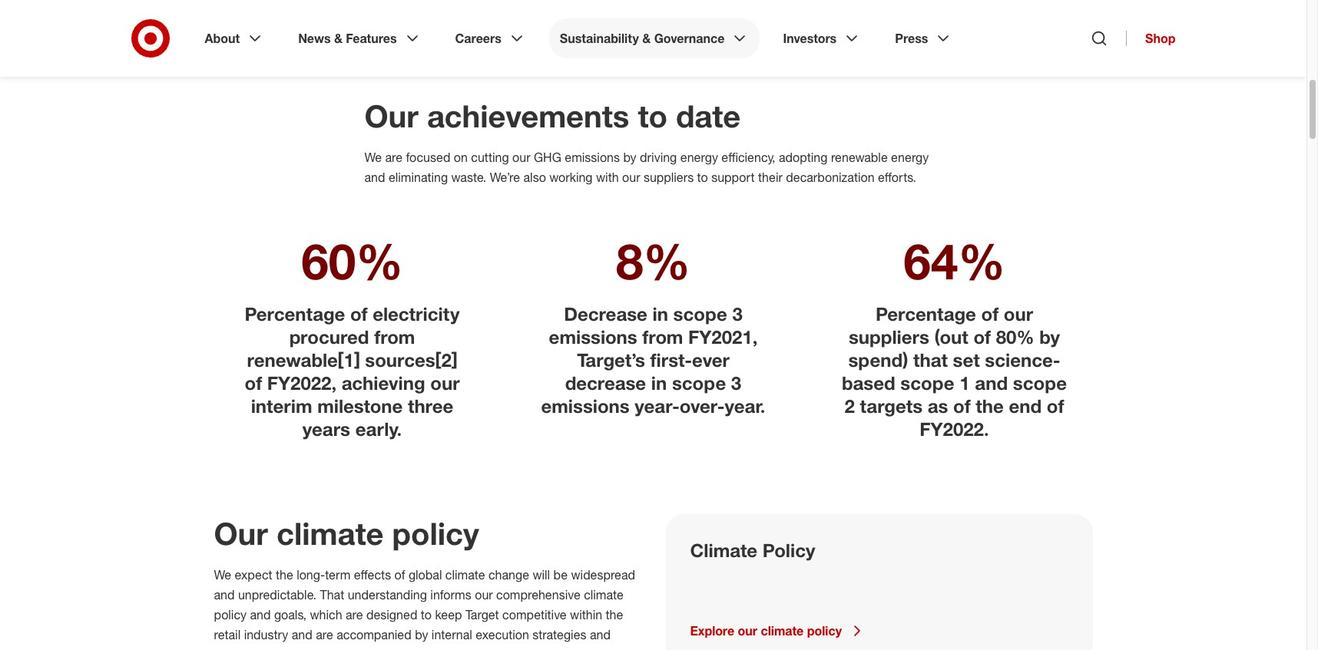 Task type: vqa. For each thing, say whether or not it's contained in the screenshot.
the first-
yes



Task type: describe. For each thing, give the bounding box(es) containing it.
decrease
[[564, 303, 648, 326]]

interim
[[251, 395, 312, 418]]

internal
[[432, 628, 472, 643]]

change will be widespread and unpredictable. that
[[214, 568, 635, 603]]

sustainability & governance link
[[549, 18, 760, 58]]

decarbonization
[[786, 170, 875, 185]]

electricity
[[373, 303, 460, 326]]

targets
[[860, 395, 923, 418]]

climate up 'term'
[[277, 516, 384, 552]]

with
[[596, 170, 619, 185]]

our up also
[[513, 150, 531, 165]]

percentage of electricity procured from renewable[1] sources[2] of fy2022, achieving our interim milestone three years early.
[[245, 303, 460, 441]]

0 vertical spatial 3
[[733, 303, 743, 326]]

our right explore
[[738, 624, 758, 639]]

also
[[524, 170, 546, 185]]

careers link
[[445, 18, 537, 58]]

ghg
[[534, 150, 562, 165]]

policy
[[763, 539, 816, 562]]

press link
[[885, 18, 964, 58]]

their
[[758, 170, 783, 185]]

achieving
[[342, 372, 425, 395]]

0 horizontal spatial to
[[421, 608, 432, 623]]

end
[[1009, 395, 1042, 418]]

goals
[[274, 608, 303, 623]]

2
[[845, 395, 855, 418]]

efficiency,
[[722, 150, 776, 165]]

explore
[[690, 624, 735, 639]]

change
[[489, 568, 529, 583]]

comprehensive
[[496, 588, 581, 603]]

date
[[676, 98, 741, 134]]

we're
[[490, 170, 520, 185]]

2 vertical spatial policy
[[807, 624, 842, 639]]

8%
[[616, 231, 691, 291]]

suppliers inside percentage of our suppliers (out of 80% by spend) that set science- based scope 1 and scope 2 targets as of the end of fy2022.
[[849, 326, 930, 349]]

our inside percentage of our suppliers (out of 80% by spend) that set science- based scope 1 and scope 2 targets as of the end of fy2022.
[[1004, 303, 1034, 326]]

1 vertical spatial 3
[[731, 372, 742, 395]]

news & features link
[[288, 18, 432, 58]]

features
[[346, 31, 397, 46]]

spend)
[[849, 349, 909, 372]]

2 vertical spatial emissions
[[541, 395, 630, 418]]

shop link
[[1127, 31, 1176, 46]]

, which are designed to keep target competitive
[[303, 608, 570, 623]]

to inside we are focused on cutting our ghg emissions by driving energy efficiency, adopting renewable energy and eliminating waste. we're also working with our suppliers to support their decarbonization efforts.
[[697, 170, 708, 185]]

percentage for 60%
[[245, 303, 345, 326]]

three
[[408, 395, 454, 418]]

careers
[[455, 31, 502, 46]]

understanding
[[348, 588, 427, 603]]

renewable[1]
[[247, 349, 360, 372]]

we are focused on cutting our ghg emissions by driving energy efficiency, adopting renewable energy and eliminating waste. we're also working with our suppliers to support their decarbonization efforts.
[[365, 150, 929, 185]]

as
[[928, 395, 949, 418]]

decrease in scope 3 emissions from fy2021, target's first-ever decrease in scope 3 emissions year-over-year.
[[541, 303, 766, 418]]

over-
[[680, 395, 725, 418]]

year.
[[725, 395, 766, 418]]

are inside we are focused on cutting our ghg emissions by driving energy efficiency, adopting renewable energy and eliminating waste. we're also working with our suppliers to support their decarbonization efforts.
[[385, 150, 403, 165]]

climate policy and goals
[[214, 588, 624, 623]]

climate up understanding informs our comprehensive
[[446, 568, 485, 583]]

we expect the long-term effects of global climate
[[214, 568, 485, 583]]

global
[[409, 568, 442, 583]]

explore our climate policy
[[690, 624, 842, 639]]

1 vertical spatial are
[[346, 608, 363, 623]]

the inside percentage of our suppliers (out of 80% by spend) that set science- based scope 1 and scope 2 targets as of the end of fy2022.
[[976, 395, 1004, 418]]

first-
[[651, 349, 692, 372]]

and down the within
[[590, 628, 611, 643]]

informs
[[431, 588, 472, 603]]

which
[[310, 608, 342, 623]]

we for we expect the long-term effects of global climate
[[214, 568, 231, 583]]

from inside decrease in scope 3 emissions from fy2021, target's first-ever decrease in scope 3 emissions year-over-year.
[[643, 326, 683, 349]]

our for our achievements to date
[[365, 98, 419, 134]]

management
[[214, 648, 287, 651]]

driving
[[640, 150, 677, 165]]

0 vertical spatial policy
[[392, 516, 479, 552]]

emissions inside we are focused on cutting our ghg emissions by driving energy efficiency, adopting renewable energy and eliminating waste. we're also working with our suppliers to support their decarbonization efforts.
[[565, 150, 620, 165]]

keep
[[435, 608, 462, 623]]

0 vertical spatial in
[[653, 303, 668, 326]]

our climate policy
[[214, 516, 479, 552]]

0 horizontal spatial the
[[276, 568, 293, 583]]

support
[[712, 170, 755, 185]]

climate policy
[[690, 539, 816, 562]]

widespread
[[571, 568, 635, 583]]

achievements
[[427, 98, 630, 134]]

sustainability & governance
[[560, 31, 725, 46]]

adopting
[[779, 150, 828, 165]]

industry
[[244, 628, 288, 643]]

by for within the retail industry and are accompanied by internal execution strategies and management plans.
[[415, 628, 428, 643]]

64%
[[904, 231, 1006, 291]]

execution
[[476, 628, 529, 643]]

policy inside climate policy and goals
[[214, 608, 247, 623]]

(out
[[935, 326, 969, 349]]

our inside percentage of electricity procured from renewable[1] sources[2] of fy2022, achieving our interim milestone three years early.
[[431, 372, 460, 395]]



Task type: locate. For each thing, give the bounding box(es) containing it.
climate
[[277, 516, 384, 552], [446, 568, 485, 583], [584, 588, 624, 603], [761, 624, 804, 639]]

1 vertical spatial to
[[697, 170, 708, 185]]

0 vertical spatial are
[[385, 150, 403, 165]]

are inside within the retail industry and are accompanied by internal execution strategies and management plans.
[[316, 628, 333, 643]]

1 horizontal spatial to
[[638, 98, 668, 134]]

investors link
[[773, 18, 872, 58]]

and up "plans."
[[292, 628, 313, 643]]

news & features
[[298, 31, 397, 46]]

to up 'driving'
[[638, 98, 668, 134]]

0 horizontal spatial from
[[374, 326, 415, 349]]

1 vertical spatial our
[[214, 516, 268, 552]]

suppliers down 'driving'
[[644, 170, 694, 185]]

80%
[[996, 326, 1035, 349]]

of
[[350, 303, 368, 326], [982, 303, 999, 326], [974, 326, 991, 349], [245, 372, 262, 395], [954, 395, 971, 418], [1047, 395, 1065, 418], [395, 568, 405, 583]]

by left 'driving'
[[624, 150, 637, 165]]

press
[[895, 31, 929, 46]]

1 vertical spatial by
[[1040, 326, 1060, 349]]

1 horizontal spatial suppliers
[[849, 326, 930, 349]]

and right 1
[[975, 372, 1008, 395]]

we
[[365, 150, 382, 165], [214, 568, 231, 583]]

to
[[638, 98, 668, 134], [697, 170, 708, 185], [421, 608, 432, 623]]

focused
[[406, 150, 451, 165]]

1 horizontal spatial energy
[[891, 150, 929, 165]]

and up retail at the bottom
[[214, 588, 235, 603]]

60%
[[301, 231, 403, 291]]

and left eliminating
[[365, 170, 385, 185]]

2 horizontal spatial to
[[697, 170, 708, 185]]

based
[[842, 372, 896, 395]]

will
[[533, 568, 550, 583]]

percentage up that
[[876, 303, 977, 326]]

competitive
[[503, 608, 567, 623]]

and up industry
[[250, 608, 271, 623]]

by inside we are focused on cutting our ghg emissions by driving energy efficiency, adopting renewable energy and eliminating waste. we're also working with our suppliers to support their decarbonization efforts.
[[624, 150, 637, 165]]

from up "achieving" on the bottom left
[[374, 326, 415, 349]]

long-
[[297, 568, 325, 583]]

we inside we are focused on cutting our ghg emissions by driving energy efficiency, adopting renewable energy and eliminating waste. we're also working with our suppliers to support their decarbonization efforts.
[[365, 150, 382, 165]]

suppliers up based
[[849, 326, 930, 349]]

the right the within
[[606, 608, 623, 623]]

0 horizontal spatial are
[[316, 628, 333, 643]]

term
[[325, 568, 351, 583]]

1 & from the left
[[334, 31, 343, 46]]

in
[[653, 303, 668, 326], [652, 372, 667, 395]]

fy2022.
[[920, 418, 989, 441]]

and
[[365, 170, 385, 185], [975, 372, 1008, 395], [214, 588, 235, 603], [250, 608, 271, 623], [292, 628, 313, 643], [590, 628, 611, 643]]

scope
[[674, 303, 728, 326], [672, 372, 726, 395], [901, 372, 955, 395], [1013, 372, 1067, 395]]

1 horizontal spatial from
[[643, 326, 683, 349]]

are up accompanied
[[346, 608, 363, 623]]

working
[[550, 170, 593, 185]]

1 vertical spatial policy
[[214, 608, 247, 623]]

percentage inside percentage of electricity procured from renewable[1] sources[2] of fy2022, achieving our interim milestone three years early.
[[245, 303, 345, 326]]

2 vertical spatial are
[[316, 628, 333, 643]]

percentage
[[245, 303, 345, 326], [876, 303, 977, 326]]

emissions down target's
[[541, 395, 630, 418]]

1 horizontal spatial are
[[346, 608, 363, 623]]

within the retail industry and are accompanied by internal execution strategies and management plans.
[[214, 608, 623, 651]]

decrease
[[565, 372, 646, 395]]

percentage up renewable[1]
[[245, 303, 345, 326]]

2 horizontal spatial policy
[[807, 624, 842, 639]]

percentage of our suppliers (out of 80% by spend) that set science- based scope 1 and scope 2 targets as of the end of fy2022.
[[842, 303, 1067, 441]]

& for sustainability
[[643, 31, 651, 46]]

our up "science-"
[[1004, 303, 1034, 326]]

in up first- at the bottom of the page
[[653, 303, 668, 326]]

by
[[624, 150, 637, 165], [1040, 326, 1060, 349], [415, 628, 428, 643]]

0 horizontal spatial by
[[415, 628, 428, 643]]

1 horizontal spatial &
[[643, 31, 651, 46]]

0 horizontal spatial suppliers
[[644, 170, 694, 185]]

our right "achieving" on the bottom left
[[431, 372, 460, 395]]

2 energy from the left
[[891, 150, 929, 165]]

& for news
[[334, 31, 343, 46]]

2 from from the left
[[643, 326, 683, 349]]

energy up efforts.
[[891, 150, 929, 165]]

2 percentage from the left
[[876, 303, 977, 326]]

our
[[365, 98, 419, 134], [214, 516, 268, 552]]

early.
[[356, 418, 402, 441]]

our up focused
[[365, 98, 419, 134]]

accompanied
[[337, 628, 412, 643]]

emissions up with
[[565, 150, 620, 165]]

expect
[[235, 568, 272, 583]]

plans.
[[290, 648, 322, 651]]

understanding informs our comprehensive
[[348, 588, 584, 603]]

the right 1
[[976, 395, 1004, 418]]

from inside percentage of electricity procured from renewable[1] sources[2] of fy2022, achieving our interim milestone three years early.
[[374, 326, 415, 349]]

1 horizontal spatial the
[[606, 608, 623, 623]]

by down , which are designed to keep target competitive
[[415, 628, 428, 643]]

0 horizontal spatial &
[[334, 31, 343, 46]]

to left the keep
[[421, 608, 432, 623]]

by right '80%'
[[1040, 326, 1060, 349]]

we left "expect"
[[214, 568, 231, 583]]

0 vertical spatial by
[[624, 150, 637, 165]]

explore our climate policy link
[[690, 622, 1069, 641]]

climate right explore
[[761, 624, 804, 639]]

climate inside climate policy and goals
[[584, 588, 624, 603]]

1 horizontal spatial policy
[[392, 516, 479, 552]]

within
[[570, 608, 603, 623]]

0 vertical spatial we
[[365, 150, 382, 165]]

& left the governance at top
[[643, 31, 651, 46]]

by inside percentage of our suppliers (out of 80% by spend) that set science- based scope 1 and scope 2 targets as of the end of fy2022.
[[1040, 326, 1060, 349]]

2 vertical spatial by
[[415, 628, 428, 643]]

0 vertical spatial emissions
[[565, 150, 620, 165]]

1 horizontal spatial we
[[365, 150, 382, 165]]

year-
[[635, 395, 680, 418]]

,
[[303, 608, 307, 623]]

suppliers inside we are focused on cutting our ghg emissions by driving energy efficiency, adopting renewable energy and eliminating waste. we're also working with our suppliers to support their decarbonization efforts.
[[644, 170, 694, 185]]

years
[[303, 418, 350, 441]]

are up eliminating
[[385, 150, 403, 165]]

1
[[960, 372, 970, 395]]

fy2021,
[[689, 326, 758, 349]]

target's
[[577, 349, 645, 372]]

percentage inside percentage of our suppliers (out of 80% by spend) that set science- based scope 1 and scope 2 targets as of the end of fy2022.
[[876, 303, 977, 326]]

retail
[[214, 628, 241, 643]]

and inside change will be widespread and unpredictable. that
[[214, 588, 235, 603]]

our achievements to date
[[365, 98, 741, 134]]

0 vertical spatial suppliers
[[644, 170, 694, 185]]

0 vertical spatial our
[[365, 98, 419, 134]]

2 vertical spatial the
[[606, 608, 623, 623]]

1 vertical spatial emissions
[[549, 326, 638, 349]]

1 vertical spatial the
[[276, 568, 293, 583]]

by inside within the retail industry and are accompanied by internal execution strategies and management plans.
[[415, 628, 428, 643]]

& right news
[[334, 31, 343, 46]]

by for percentage of our suppliers (out of 80% by spend) that set science- based scope 1 and scope 2 targets as of the end of fy2022.
[[1040, 326, 1060, 349]]

1 horizontal spatial percentage
[[876, 303, 977, 326]]

procured
[[289, 326, 369, 349]]

0 horizontal spatial our
[[214, 516, 268, 552]]

target
[[466, 608, 499, 623]]

be
[[554, 568, 568, 583]]

renewable
[[831, 150, 888, 165]]

1 from from the left
[[374, 326, 415, 349]]

percentage for 64%
[[876, 303, 977, 326]]

set
[[953, 349, 980, 372]]

1 energy from the left
[[681, 150, 718, 165]]

2 horizontal spatial by
[[1040, 326, 1060, 349]]

2 horizontal spatial are
[[385, 150, 403, 165]]

emissions
[[565, 150, 620, 165], [549, 326, 638, 349], [541, 395, 630, 418]]

1 vertical spatial suppliers
[[849, 326, 930, 349]]

0 horizontal spatial we
[[214, 568, 231, 583]]

1 horizontal spatial by
[[624, 150, 637, 165]]

ever
[[692, 349, 730, 372]]

science-
[[985, 349, 1061, 372]]

and inside climate policy and goals
[[250, 608, 271, 623]]

and inside we are focused on cutting our ghg emissions by driving energy efficiency, adopting renewable energy and eliminating waste. we're also working with our suppliers to support their decarbonization efforts.
[[365, 170, 385, 185]]

that
[[914, 349, 948, 372]]

we left focused
[[365, 150, 382, 165]]

sustainability
[[560, 31, 639, 46]]

0 horizontal spatial policy
[[214, 608, 247, 623]]

policy
[[392, 516, 479, 552], [214, 608, 247, 623], [807, 624, 842, 639]]

on
[[454, 150, 468, 165]]

about link
[[194, 18, 275, 58]]

from left ever
[[643, 326, 683, 349]]

effects
[[354, 568, 391, 583]]

sources[2]
[[365, 349, 458, 372]]

the up unpredictable.
[[276, 568, 293, 583]]

our up "expect"
[[214, 516, 268, 552]]

energy up support
[[681, 150, 718, 165]]

we for we are focused on cutting our ghg emissions by driving energy efficiency, adopting renewable energy and eliminating waste. we're also working with our suppliers to support their decarbonization efforts.
[[365, 150, 382, 165]]

emissions up decrease
[[549, 326, 638, 349]]

the inside within the retail industry and are accompanied by internal execution strategies and management plans.
[[606, 608, 623, 623]]

our
[[513, 150, 531, 165], [622, 170, 640, 185], [1004, 303, 1034, 326], [431, 372, 460, 395], [475, 588, 493, 603], [738, 624, 758, 639]]

2 vertical spatial to
[[421, 608, 432, 623]]

to left support
[[697, 170, 708, 185]]

governance
[[654, 31, 725, 46]]

1 percentage from the left
[[245, 303, 345, 326]]

about
[[205, 31, 240, 46]]

1 vertical spatial we
[[214, 568, 231, 583]]

are down which
[[316, 628, 333, 643]]

1 vertical spatial in
[[652, 372, 667, 395]]

2 & from the left
[[643, 31, 651, 46]]

climate
[[690, 539, 758, 562]]

0 horizontal spatial percentage
[[245, 303, 345, 326]]

1 horizontal spatial our
[[365, 98, 419, 134]]

climate down widespread
[[584, 588, 624, 603]]

unpredictable.
[[238, 588, 317, 603]]

milestone
[[318, 395, 403, 418]]

2 horizontal spatial the
[[976, 395, 1004, 418]]

in left 'over-'
[[652, 372, 667, 395]]

our up target
[[475, 588, 493, 603]]

our for our climate policy
[[214, 516, 268, 552]]

0 vertical spatial the
[[976, 395, 1004, 418]]

0 vertical spatial to
[[638, 98, 668, 134]]

0 horizontal spatial energy
[[681, 150, 718, 165]]

and inside percentage of our suppliers (out of 80% by spend) that set science- based scope 1 and scope 2 targets as of the end of fy2022.
[[975, 372, 1008, 395]]

&
[[334, 31, 343, 46], [643, 31, 651, 46]]

eliminating
[[389, 170, 448, 185]]

waste.
[[452, 170, 487, 185]]

our right with
[[622, 170, 640, 185]]



